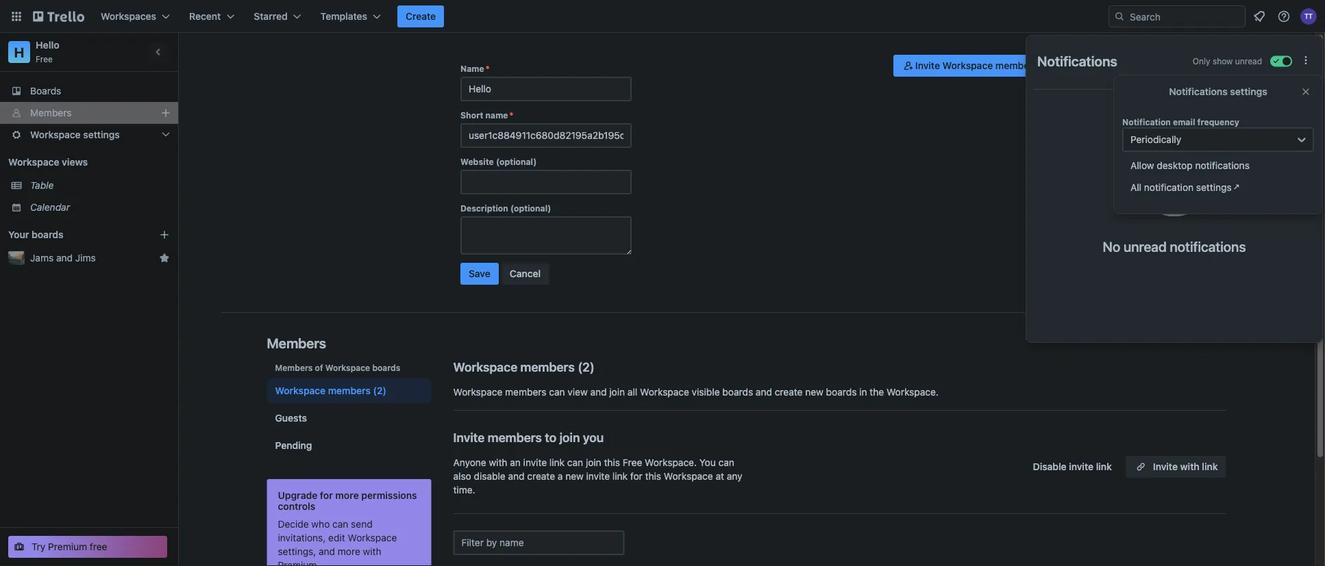 Task type: describe. For each thing, give the bounding box(es) containing it.
try premium free
[[32, 542, 107, 553]]

organizationdetailform element
[[461, 63, 632, 291]]

can up 'at'
[[719, 457, 735, 469]]

invite with link
[[1153, 462, 1218, 473]]

calendar link
[[30, 201, 170, 214]]

terry turtle (terryturtle) image
[[1301, 8, 1317, 25]]

save
[[469, 268, 491, 280]]

anyone with an invite link can join this free workspace. you can also disable and create a new invite link for this workspace at any time.
[[453, 457, 743, 496]]

only
[[1193, 57, 1211, 66]]

(optional) for website (optional)
[[496, 157, 537, 167]]

disable invite link
[[1033, 462, 1112, 473]]

disable
[[1033, 462, 1067, 473]]

hello free
[[36, 39, 59, 64]]

guests
[[275, 413, 307, 424]]

settings for notifications settings
[[1230, 86, 1268, 97]]

your boards with 1 items element
[[8, 227, 138, 243]]

0 horizontal spatial *
[[486, 64, 490, 73]]

workspace settings button
[[0, 124, 178, 146]]

workspace members can view and join all workspace visible boards and create new boards in the workspace.
[[453, 387, 939, 398]]

workspace inside button
[[943, 60, 993, 71]]

no
[[1103, 238, 1121, 255]]

2 vertical spatial members
[[275, 363, 313, 373]]

boards right visible
[[723, 387, 753, 398]]

templates
[[321, 11, 367, 22]]

table
[[30, 180, 54, 191]]

premium
[[48, 542, 87, 553]]

settings,
[[278, 547, 316, 558]]

invite with link button
[[1126, 456, 1226, 478]]

workspace inside popup button
[[30, 129, 81, 140]]

who
[[311, 519, 330, 530]]

back to home image
[[33, 5, 84, 27]]

upgrade
[[278, 490, 318, 502]]

calendar
[[30, 202, 70, 213]]

0 vertical spatial workspace members
[[453, 360, 575, 375]]

any
[[727, 471, 743, 482]]

can left "view"
[[549, 387, 565, 398]]

you
[[700, 457, 716, 469]]

switch to… image
[[10, 10, 23, 23]]

invite workspace members button
[[894, 55, 1046, 77]]

disable invite link button
[[1025, 456, 1120, 478]]

allow desktop notifications
[[1131, 160, 1250, 171]]

cancel button
[[502, 263, 549, 285]]

at
[[716, 471, 724, 482]]

guests link
[[267, 406, 431, 431]]

invite for invite members to join you
[[453, 430, 485, 445]]

boards
[[30, 85, 61, 97]]

Search field
[[1125, 6, 1245, 27]]

and inside jams and jims link
[[56, 253, 73, 264]]

name
[[461, 64, 484, 73]]

the
[[870, 387, 884, 398]]

0 vertical spatial create
[[775, 387, 803, 398]]

workspace settings
[[30, 129, 120, 140]]

try premium free button
[[8, 537, 167, 559]]

notification
[[1144, 182, 1194, 193]]

1 vertical spatial join
[[560, 430, 580, 445]]

your
[[8, 229, 29, 241]]

workspace inside anyone with an invite link can join this free workspace. you can also disable and create a new invite link for this workspace at any time.
[[664, 471, 713, 482]]

notification email frequency
[[1123, 117, 1240, 127]]

recent button
[[181, 5, 243, 27]]

notifications for allow desktop notifications
[[1195, 160, 1250, 171]]

description
[[461, 204, 508, 213]]

boards up (2)
[[372, 363, 400, 373]]

you
[[583, 430, 604, 445]]

cancel
[[510, 268, 541, 280]]

workspace views
[[8, 157, 88, 168]]

also
[[453, 471, 471, 482]]

email
[[1173, 117, 1195, 127]]

members of workspace boards
[[275, 363, 400, 373]]

only show unread
[[1193, 57, 1262, 66]]

0 vertical spatial join
[[609, 387, 625, 398]]

add board image
[[159, 230, 170, 241]]

1 horizontal spatial unread
[[1235, 57, 1262, 66]]

new inside anyone with an invite link can join this free workspace. you can also disable and create a new invite link for this workspace at any time.
[[566, 471, 584, 482]]

desktop
[[1157, 160, 1193, 171]]

no unread notifications
[[1103, 238, 1246, 255]]

allow
[[1131, 160, 1154, 171]]

and inside anyone with an invite link can join this free workspace. you can also disable and create a new invite link for this workspace at any time.
[[508, 471, 525, 482]]

1 vertical spatial more
[[338, 547, 360, 558]]

all notification settings link
[[1123, 177, 1313, 199]]

upgrade for more permissions controls decide who can send invitations, edit workspace settings, and more with premium.
[[278, 490, 417, 567]]

view
[[568, 387, 588, 398]]

2
[[583, 360, 590, 375]]

free inside hello free
[[36, 54, 53, 64]]

for inside anyone with an invite link can join this free workspace. you can also disable and create a new invite link for this workspace at any time.
[[630, 471, 643, 482]]

workspace inside the upgrade for more permissions controls decide who can send invitations, edit workspace settings, and more with premium.
[[348, 533, 397, 544]]

in
[[859, 387, 867, 398]]

invite for invite with link
[[1153, 462, 1178, 473]]

Filter by name text field
[[453, 531, 625, 556]]

jams
[[30, 253, 54, 264]]

(
[[578, 360, 583, 375]]

0 horizontal spatial invite
[[523, 457, 547, 469]]

table link
[[30, 179, 170, 193]]

name
[[486, 110, 508, 120]]

invitations,
[[278, 533, 326, 544]]

controls
[[278, 501, 316, 513]]

with for anyone
[[489, 457, 507, 469]]

try
[[32, 542, 46, 553]]

decide
[[278, 519, 309, 530]]

members inside members link
[[30, 107, 72, 119]]

1 vertical spatial workspace members
[[275, 385, 371, 397]]

join inside anyone with an invite link can join this free workspace. you can also disable and create a new invite link for this workspace at any time.
[[586, 457, 601, 469]]

time.
[[453, 485, 475, 496]]

create
[[406, 11, 436, 22]]

hello
[[36, 39, 59, 51]]

website (optional)
[[461, 157, 537, 167]]

0 vertical spatial more
[[335, 490, 359, 502]]



Task type: locate. For each thing, give the bounding box(es) containing it.
1 vertical spatial invite
[[453, 430, 485, 445]]

workspaces button
[[93, 5, 178, 27]]

settings down members link
[[83, 129, 120, 140]]

1 vertical spatial workspace.
[[645, 457, 697, 469]]

website
[[461, 157, 494, 167]]

0 horizontal spatial join
[[560, 430, 580, 445]]

an
[[510, 457, 521, 469]]

jams and jims
[[30, 253, 96, 264]]

notifications up the all notification settings link
[[1195, 160, 1250, 171]]

0 horizontal spatial this
[[604, 457, 620, 469]]

invite for invite workspace members
[[915, 60, 940, 71]]

open information menu image
[[1277, 10, 1291, 23]]

periodically
[[1131, 134, 1182, 145]]

1 vertical spatial *
[[510, 110, 514, 120]]

hello link
[[36, 39, 59, 51]]

anyone
[[453, 457, 486, 469]]

boards inside your boards with 1 items element
[[32, 229, 63, 241]]

h link
[[8, 41, 30, 63]]

0 vertical spatial invite
[[915, 60, 940, 71]]

edit
[[328, 533, 345, 544]]

0 horizontal spatial for
[[320, 490, 333, 502]]

permissions
[[361, 490, 417, 502]]

workspace. inside anyone with an invite link can join this free workspace. you can also disable and create a new invite link for this workspace at any time.
[[645, 457, 697, 469]]

1 vertical spatial new
[[566, 471, 584, 482]]

0 vertical spatial for
[[630, 471, 643, 482]]

settings inside popup button
[[83, 129, 120, 140]]

visible
[[692, 387, 720, 398]]

0 horizontal spatial invite
[[453, 430, 485, 445]]

workspace
[[943, 60, 993, 71], [30, 129, 81, 140], [8, 157, 59, 168], [453, 360, 518, 375], [325, 363, 370, 373], [275, 385, 326, 397], [453, 387, 503, 398], [640, 387, 689, 398], [664, 471, 713, 482], [348, 533, 397, 544]]

notifications for no unread notifications
[[1170, 238, 1246, 255]]

search image
[[1114, 11, 1125, 22]]

1 horizontal spatial with
[[489, 457, 507, 469]]

2 vertical spatial invite
[[1153, 462, 1178, 473]]

this
[[604, 457, 620, 469], [645, 471, 661, 482]]

0 vertical spatial notifications
[[1195, 160, 1250, 171]]

send
[[351, 519, 373, 530]]

new right a
[[566, 471, 584, 482]]

notification
[[1123, 117, 1171, 127]]

starred
[[254, 11, 288, 22]]

members link
[[0, 102, 178, 124]]

premium.
[[278, 560, 320, 567]]

1 horizontal spatial free
[[623, 457, 642, 469]]

1 horizontal spatial this
[[645, 471, 661, 482]]

notifications settings
[[1169, 86, 1268, 97]]

0 vertical spatial workspace.
[[887, 387, 939, 398]]

notifications down the all notification settings link
[[1170, 238, 1246, 255]]

templates button
[[312, 5, 389, 27]]

settings for workspace settings
[[83, 129, 120, 140]]

your boards
[[8, 229, 63, 241]]

and down edit
[[319, 547, 335, 558]]

free
[[90, 542, 107, 553]]

2 vertical spatial settings
[[1196, 182, 1232, 193]]

can
[[549, 387, 565, 398], [567, 457, 583, 469], [719, 457, 735, 469], [332, 519, 348, 530]]

join
[[609, 387, 625, 398], [560, 430, 580, 445], [586, 457, 601, 469]]

jams and jims link
[[30, 252, 154, 265]]

and right "view"
[[590, 387, 607, 398]]

None text field
[[461, 170, 632, 195], [461, 217, 632, 255], [461, 170, 632, 195], [461, 217, 632, 255]]

0 horizontal spatial workspace.
[[645, 457, 697, 469]]

2 horizontal spatial with
[[1181, 462, 1200, 473]]

workspace members down of
[[275, 385, 371, 397]]

1 horizontal spatial new
[[805, 387, 824, 398]]

invite
[[523, 457, 547, 469], [1069, 462, 1094, 473], [586, 471, 610, 482]]

0 horizontal spatial workspace members
[[275, 385, 371, 397]]

unread right no
[[1124, 238, 1167, 255]]

create
[[775, 387, 803, 398], [527, 471, 555, 482]]

and right visible
[[756, 387, 772, 398]]

short
[[461, 110, 483, 120]]

invite inside disable invite link button
[[1069, 462, 1094, 473]]

0 horizontal spatial free
[[36, 54, 53, 64]]

0 vertical spatial unread
[[1235, 57, 1262, 66]]

close popover image
[[1301, 86, 1312, 97]]

for
[[630, 471, 643, 482], [320, 490, 333, 502]]

all
[[628, 387, 637, 398]]

settings down "only show unread"
[[1230, 86, 1268, 97]]

join right to
[[560, 430, 580, 445]]

create button
[[397, 5, 444, 27]]

more
[[335, 490, 359, 502], [338, 547, 360, 558]]

primary element
[[0, 0, 1325, 33]]

with for invite
[[1181, 462, 1200, 473]]

of
[[315, 363, 323, 373]]

1 horizontal spatial invite
[[586, 471, 610, 482]]

workspace members left (
[[453, 360, 575, 375]]

boards
[[32, 229, 63, 241], [372, 363, 400, 373], [723, 387, 753, 398], [826, 387, 857, 398]]

1 horizontal spatial workspace.
[[887, 387, 939, 398]]

recent
[[189, 11, 221, 22]]

starred button
[[246, 5, 310, 27]]

(2)
[[373, 385, 386, 397]]

unread right show
[[1235, 57, 1262, 66]]

unread
[[1235, 57, 1262, 66], [1124, 238, 1167, 255]]

0 horizontal spatial create
[[527, 471, 555, 482]]

)
[[590, 360, 595, 375]]

workspace.
[[887, 387, 939, 398], [645, 457, 697, 469]]

0 horizontal spatial new
[[566, 471, 584, 482]]

description (optional)
[[461, 204, 551, 213]]

1 vertical spatial this
[[645, 471, 661, 482]]

workspace navigation collapse icon image
[[149, 42, 169, 62]]

starred icon image
[[159, 253, 170, 264]]

and down an
[[508, 471, 525, 482]]

all notification settings
[[1131, 182, 1232, 193]]

0 vertical spatial new
[[805, 387, 824, 398]]

0 vertical spatial notifications
[[1038, 53, 1118, 69]]

for inside the upgrade for more permissions controls decide who can send invitations, edit workspace settings, and more with premium.
[[320, 490, 333, 502]]

0 vertical spatial free
[[36, 54, 53, 64]]

2 vertical spatial join
[[586, 457, 601, 469]]

0 horizontal spatial unread
[[1124, 238, 1167, 255]]

members down boards
[[30, 107, 72, 119]]

to
[[545, 430, 557, 445]]

and inside the upgrade for more permissions controls decide who can send invitations, edit workspace settings, and more with premium.
[[319, 547, 335, 558]]

0 vertical spatial (optional)
[[496, 157, 537, 167]]

invite right an
[[523, 457, 547, 469]]

*
[[486, 64, 490, 73], [510, 110, 514, 120]]

1 horizontal spatial invite
[[915, 60, 940, 71]]

0 vertical spatial *
[[486, 64, 490, 73]]

1 vertical spatial members
[[267, 335, 326, 351]]

workspaces
[[101, 11, 156, 22]]

notifications for notifications settings
[[1169, 86, 1228, 97]]

with inside anyone with an invite link can join this free workspace. you can also disable and create a new invite link for this workspace at any time.
[[489, 457, 507, 469]]

2 horizontal spatial invite
[[1153, 462, 1178, 473]]

1 horizontal spatial for
[[630, 471, 643, 482]]

all
[[1131, 182, 1142, 193]]

can up edit
[[332, 519, 348, 530]]

taco image
[[1138, 125, 1211, 217]]

with inside button
[[1181, 462, 1200, 473]]

boards left in
[[826, 387, 857, 398]]

notifications inside button
[[1195, 160, 1250, 171]]

new left in
[[805, 387, 824, 398]]

free inside anyone with an invite link can join this free workspace. you can also disable and create a new invite link for this workspace at any time.
[[623, 457, 642, 469]]

with
[[489, 457, 507, 469], [1181, 462, 1200, 473], [363, 547, 382, 558]]

workspace. left you
[[645, 457, 697, 469]]

members left of
[[275, 363, 313, 373]]

0 horizontal spatial notifications
[[1038, 53, 1118, 69]]

1 vertical spatial create
[[527, 471, 555, 482]]

(optional) right the "website"
[[496, 157, 537, 167]]

invite right a
[[586, 471, 610, 482]]

link
[[550, 457, 565, 469], [1096, 462, 1112, 473], [1202, 462, 1218, 473], [613, 471, 628, 482]]

sm image
[[902, 59, 915, 73]]

0 horizontal spatial with
[[363, 547, 382, 558]]

1 vertical spatial free
[[623, 457, 642, 469]]

1 horizontal spatial workspace members
[[453, 360, 575, 375]]

settings down allow desktop notifications button
[[1196, 182, 1232, 193]]

a
[[558, 471, 563, 482]]

0 vertical spatial settings
[[1230, 86, 1268, 97]]

1 horizontal spatial create
[[775, 387, 803, 398]]

(optional) right description
[[510, 204, 551, 213]]

show
[[1213, 57, 1233, 66]]

jims
[[75, 253, 96, 264]]

disable
[[474, 471, 506, 482]]

pending
[[275, 440, 312, 452]]

notifications
[[1195, 160, 1250, 171], [1170, 238, 1246, 255]]

1 horizontal spatial join
[[586, 457, 601, 469]]

invite right disable
[[1069, 462, 1094, 473]]

( 2 )
[[578, 360, 595, 375]]

pending link
[[267, 434, 431, 458]]

members
[[996, 60, 1038, 71], [521, 360, 575, 375], [328, 385, 371, 397], [505, 387, 547, 398], [488, 430, 542, 445]]

2 horizontal spatial join
[[609, 387, 625, 398]]

join down you on the bottom left of page
[[586, 457, 601, 469]]

boards up jams
[[32, 229, 63, 241]]

invite workspace members
[[915, 60, 1038, 71]]

workspace. right the at the right bottom of page
[[887, 387, 939, 398]]

with inside the upgrade for more permissions controls decide who can send invitations, edit workspace settings, and more with premium.
[[363, 547, 382, 558]]

0 vertical spatial this
[[604, 457, 620, 469]]

notifications for notifications
[[1038, 53, 1118, 69]]

frequency
[[1198, 117, 1240, 127]]

1 vertical spatial notifications
[[1169, 86, 1228, 97]]

0 notifications image
[[1251, 8, 1268, 25]]

2 horizontal spatial invite
[[1069, 462, 1094, 473]]

1 horizontal spatial notifications
[[1169, 86, 1228, 97]]

1 vertical spatial settings
[[83, 129, 120, 140]]

notifications
[[1038, 53, 1118, 69], [1169, 86, 1228, 97]]

create inside anyone with an invite link can join this free workspace. you can also disable and create a new invite link for this workspace at any time.
[[527, 471, 555, 482]]

more down edit
[[338, 547, 360, 558]]

members
[[30, 107, 72, 119], [267, 335, 326, 351], [275, 363, 313, 373]]

1 vertical spatial (optional)
[[510, 204, 551, 213]]

1 vertical spatial for
[[320, 490, 333, 502]]

1 vertical spatial unread
[[1124, 238, 1167, 255]]

(optional) for description (optional)
[[510, 204, 551, 213]]

notifications down search "image"
[[1038, 53, 1118, 69]]

can down you on the bottom left of page
[[567, 457, 583, 469]]

allow desktop notifications button
[[1123, 155, 1314, 177]]

more up send
[[335, 490, 359, 502]]

and left jims at the top left of page
[[56, 253, 73, 264]]

can inside the upgrade for more permissions controls decide who can send invitations, edit workspace settings, and more with premium.
[[332, 519, 348, 530]]

None text field
[[461, 77, 632, 101], [461, 123, 632, 148], [461, 77, 632, 101], [461, 123, 632, 148]]

join left all
[[609, 387, 625, 398]]

1 vertical spatial notifications
[[1170, 238, 1246, 255]]

0 vertical spatial members
[[30, 107, 72, 119]]

members up of
[[267, 335, 326, 351]]

members inside button
[[996, 60, 1038, 71]]

views
[[62, 157, 88, 168]]

notifications down only
[[1169, 86, 1228, 97]]

name *
[[461, 64, 490, 73]]

boards link
[[0, 80, 178, 102]]

save button
[[461, 263, 499, 285]]

1 horizontal spatial *
[[510, 110, 514, 120]]



Task type: vqa. For each thing, say whether or not it's contained in the screenshot.
Remote work Icon
no



